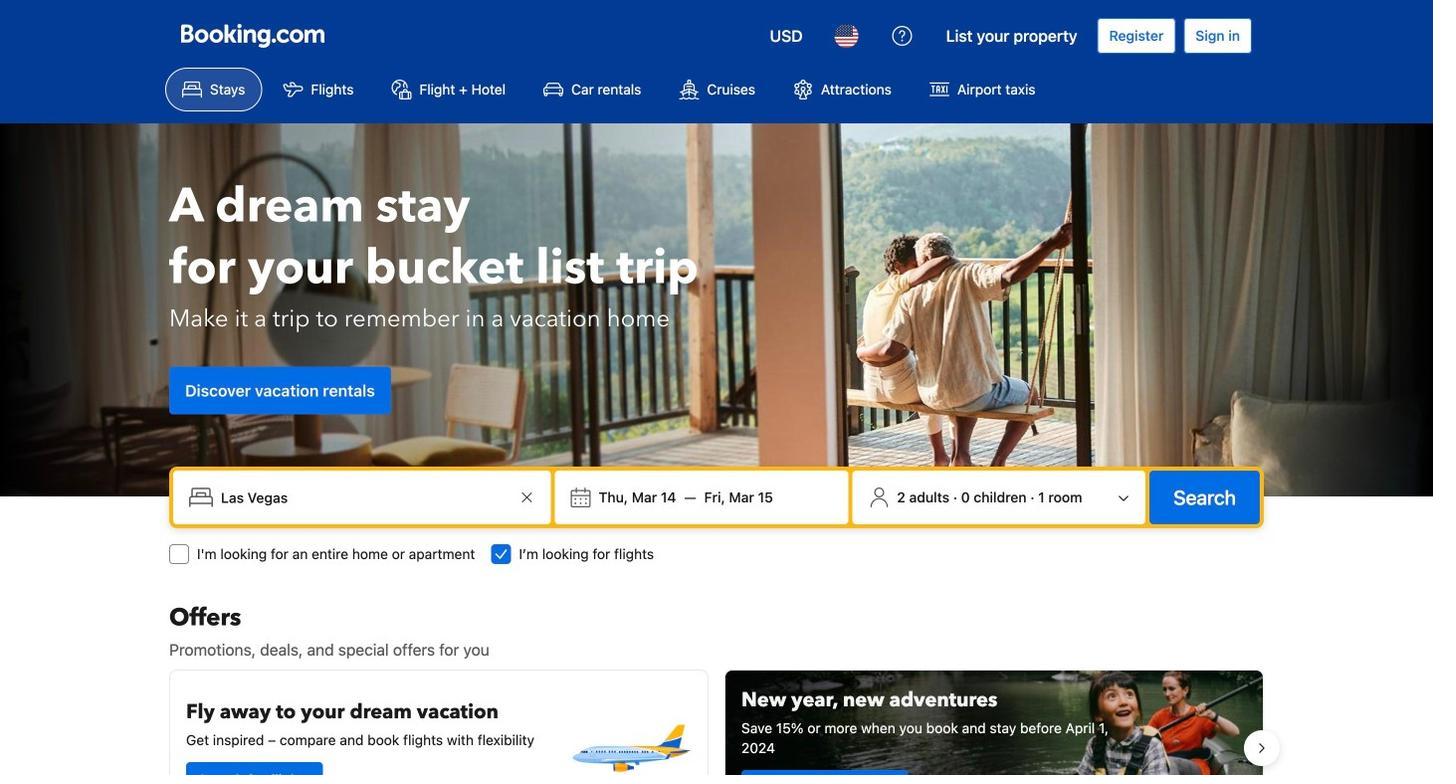 Task type: vqa. For each thing, say whether or not it's contained in the screenshot.
*flexible
no



Task type: locate. For each thing, give the bounding box(es) containing it.
region
[[153, 662, 1280, 776]]

booking.com image
[[181, 24, 325, 48]]



Task type: describe. For each thing, give the bounding box(es) containing it.
a young girl and woman kayak on a river image
[[726, 671, 1263, 776]]

Where are you going? field
[[213, 480, 515, 516]]

fly away to your dream vacation image
[[569, 687, 692, 776]]



